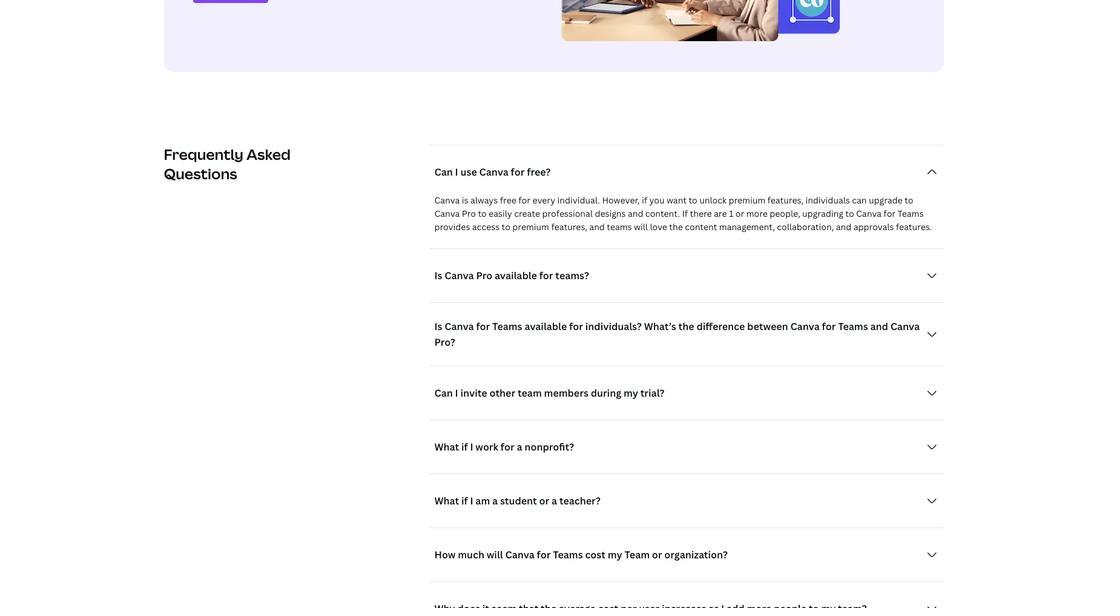 Task type: vqa. For each thing, say whether or not it's contained in the screenshot.
SWEATSHIRTS
no



Task type: locate. For each thing, give the bounding box(es) containing it.
2 horizontal spatial or
[[736, 208, 745, 219]]

pro inside dropdown button
[[477, 269, 493, 282]]

is for is canva pro available for teams?
[[435, 269, 443, 282]]

i left 'work'
[[470, 440, 474, 454]]

i
[[455, 165, 458, 179], [455, 387, 458, 400], [470, 440, 474, 454], [470, 494, 474, 508]]

teams
[[898, 208, 924, 219], [493, 320, 523, 333], [839, 320, 869, 333], [553, 548, 583, 562]]

0 vertical spatial will
[[634, 221, 648, 233]]

and inside is canva for teams available for individuals? what's the difference between canva for teams and canva pro?
[[871, 320, 889, 333]]

or
[[736, 208, 745, 219], [540, 494, 550, 508], [652, 548, 663, 562]]

0 horizontal spatial my
[[608, 548, 623, 562]]

teacher?
[[560, 494, 601, 508]]

upgrade
[[869, 194, 903, 206]]

1 horizontal spatial my
[[624, 387, 639, 400]]

my inside can i invite other team members during my trial? dropdown button
[[624, 387, 639, 400]]

or right 1
[[736, 208, 745, 219]]

i left the am
[[470, 494, 474, 508]]

between
[[748, 320, 789, 333]]

1 horizontal spatial will
[[634, 221, 648, 233]]

1 vertical spatial available
[[525, 320, 567, 333]]

how
[[435, 548, 456, 562]]

will right much
[[487, 548, 503, 562]]

2 can from the top
[[435, 387, 453, 400]]

what left the am
[[435, 494, 459, 508]]

if inside what if i am a student or a teacher? dropdown button
[[462, 494, 468, 508]]

is canva pro available for teams? button
[[430, 264, 945, 288]]

what for what if i am a student or a teacher?
[[435, 494, 459, 508]]

0 horizontal spatial will
[[487, 548, 503, 562]]

create
[[514, 208, 540, 219]]

1 vertical spatial if
[[462, 440, 468, 454]]

use
[[461, 165, 477, 179]]

a left nonprofit?
[[517, 440, 523, 454]]

is
[[435, 269, 443, 282], [435, 320, 443, 333]]

1 vertical spatial premium
[[513, 221, 550, 233]]

1 vertical spatial pro
[[477, 269, 493, 282]]

how much will canva for teams cost my team or organization? button
[[430, 543, 945, 567]]

a
[[517, 440, 523, 454], [493, 494, 498, 508], [552, 494, 557, 508]]

0 vertical spatial if
[[642, 194, 648, 206]]

is up pro?
[[435, 320, 443, 333]]

my inside how much will canva for teams cost my team or organization? dropdown button
[[608, 548, 623, 562]]

0 horizontal spatial pro
[[462, 208, 476, 219]]

always
[[471, 194, 498, 206]]

0 vertical spatial premium
[[729, 194, 766, 206]]

features,
[[768, 194, 804, 206], [552, 221, 588, 233]]

or right the student
[[540, 494, 550, 508]]

canva
[[480, 165, 509, 179], [435, 194, 460, 206], [435, 208, 460, 219], [857, 208, 882, 219], [445, 269, 474, 282], [445, 320, 474, 333], [791, 320, 820, 333], [891, 320, 920, 333], [506, 548, 535, 562]]

team
[[518, 387, 542, 400]]

pro down is
[[462, 208, 476, 219]]

pro
[[462, 208, 476, 219], [477, 269, 493, 282]]

0 vertical spatial available
[[495, 269, 537, 282]]

1 is from the top
[[435, 269, 443, 282]]

what left 'work'
[[435, 440, 459, 454]]

if left the am
[[462, 494, 468, 508]]

1 vertical spatial can
[[435, 387, 453, 400]]

0 horizontal spatial or
[[540, 494, 550, 508]]

my
[[624, 387, 639, 400], [608, 548, 623, 562]]

1 vertical spatial my
[[608, 548, 623, 562]]

1 horizontal spatial or
[[652, 548, 663, 562]]

available left teams?
[[495, 269, 537, 282]]

is down 'provides' on the left
[[435, 269, 443, 282]]

if inside what if i work for a nonprofit? dropdown button
[[462, 440, 468, 454]]

1 what from the top
[[435, 440, 459, 454]]

what
[[435, 440, 459, 454], [435, 494, 459, 508]]

0 vertical spatial pro
[[462, 208, 476, 219]]

free
[[500, 194, 517, 206]]

there
[[690, 208, 712, 219]]

available
[[495, 269, 537, 282], [525, 320, 567, 333]]

invite
[[461, 387, 488, 400]]

0 vertical spatial or
[[736, 208, 745, 219]]

provides
[[435, 221, 470, 233]]

pro?
[[435, 336, 456, 349]]

1 vertical spatial the
[[679, 320, 695, 333]]

my left trial?
[[624, 387, 639, 400]]

can left use
[[435, 165, 453, 179]]

premium up more
[[729, 194, 766, 206]]

and
[[628, 208, 644, 219], [590, 221, 605, 233], [837, 221, 852, 233], [871, 320, 889, 333]]

0 vertical spatial what
[[435, 440, 459, 454]]

or right team
[[652, 548, 663, 562]]

a right the am
[[493, 494, 498, 508]]

is inside is canva for teams available for individuals? what's the difference between canva for teams and canva pro?
[[435, 320, 443, 333]]

0 vertical spatial features,
[[768, 194, 804, 206]]

a left teacher?
[[552, 494, 557, 508]]

to
[[689, 194, 698, 206], [905, 194, 914, 206], [478, 208, 487, 219], [846, 208, 855, 219], [502, 221, 511, 233]]

1 horizontal spatial features,
[[768, 194, 804, 206]]

1 can from the top
[[435, 165, 453, 179]]

if
[[642, 194, 648, 206], [462, 440, 468, 454], [462, 494, 468, 508]]

professional
[[543, 208, 593, 219]]

pro down access
[[477, 269, 493, 282]]

0 vertical spatial my
[[624, 387, 639, 400]]

premium
[[729, 194, 766, 206], [513, 221, 550, 233]]

the inside is canva for teams available for individuals? what's the difference between canva for teams and canva pro?
[[679, 320, 695, 333]]

will left love
[[634, 221, 648, 233]]

designs
[[595, 208, 626, 219]]

if left 'work'
[[462, 440, 468, 454]]

members
[[544, 387, 589, 400]]

1 horizontal spatial a
[[517, 440, 523, 454]]

2 horizontal spatial a
[[552, 494, 557, 508]]

individuals
[[806, 194, 851, 206]]

what if i work for a nonprofit? button
[[430, 435, 945, 459]]

during
[[591, 387, 622, 400]]

the
[[670, 221, 683, 233], [679, 320, 695, 333]]

what for what if i work for a nonprofit?
[[435, 440, 459, 454]]

can for can i invite other team members during my trial?
[[435, 387, 453, 400]]

nonprofit?
[[525, 440, 575, 454]]

is canva for teams available for individuals? what's the difference between canva for teams and canva pro?
[[435, 320, 920, 349]]

2 vertical spatial if
[[462, 494, 468, 508]]

canva inside how much will canva for teams cost my team or organization? dropdown button
[[506, 548, 535, 562]]

1 horizontal spatial pro
[[477, 269, 493, 282]]

can
[[435, 165, 453, 179], [435, 387, 453, 400]]

features.
[[897, 221, 933, 233]]

for
[[511, 165, 525, 179], [519, 194, 531, 206], [884, 208, 896, 219], [540, 269, 553, 282], [477, 320, 490, 333], [570, 320, 583, 333], [823, 320, 836, 333], [501, 440, 515, 454], [537, 548, 551, 562]]

i left use
[[455, 165, 458, 179]]

teams inside canva is always free for every individual. however, if you want to unlock premium features, individuals can upgrade to canva pro to easily create professional designs and content. if there are 1 or more people, upgrading to canva for teams provides access to premium features, and teams will love the content management, collaboration, and approvals features.
[[898, 208, 924, 219]]

the right what's at the right of page
[[679, 320, 695, 333]]

can left invite
[[435, 387, 453, 400]]

can i invite other team members during my trial?
[[435, 387, 665, 400]]

will
[[634, 221, 648, 233], [487, 548, 503, 562]]

1 vertical spatial what
[[435, 494, 459, 508]]

approvals
[[854, 221, 894, 233]]

2 is from the top
[[435, 320, 443, 333]]

features, up people,
[[768, 194, 804, 206]]

1 vertical spatial will
[[487, 548, 503, 562]]

will inside canva is always free for every individual. however, if you want to unlock premium features, individuals can upgrade to canva pro to easily create professional designs and content. if there are 1 or more people, upgrading to canva for teams provides access to premium features, and teams will love the content management, collaboration, and approvals features.
[[634, 221, 648, 233]]

to down 'easily'
[[502, 221, 511, 233]]

2 what from the top
[[435, 494, 459, 508]]

the down if
[[670, 221, 683, 233]]

my for trial?
[[624, 387, 639, 400]]

if inside canva is always free for every individual. however, if you want to unlock premium features, individuals can upgrade to canva pro to easily create professional designs and content. if there are 1 or more people, upgrading to canva for teams provides access to premium features, and teams will love the content management, collaboration, and approvals features.
[[642, 194, 648, 206]]

0 vertical spatial is
[[435, 269, 443, 282]]

0 vertical spatial the
[[670, 221, 683, 233]]

can for can i use canva for free?
[[435, 165, 453, 179]]

the inside canva is always free for every individual. however, if you want to unlock premium features, individuals can upgrade to canva pro to easily create professional designs and content. if there are 1 or more people, upgrading to canva for teams provides access to premium features, and teams will love the content management, collaboration, and approvals features.
[[670, 221, 683, 233]]

0 vertical spatial can
[[435, 165, 453, 179]]

will inside how much will canva for teams cost my team or organization? dropdown button
[[487, 548, 503, 562]]

1 vertical spatial is
[[435, 320, 443, 333]]

available inside is canva for teams available for individuals? what's the difference between canva for teams and canva pro?
[[525, 320, 567, 333]]

however,
[[603, 194, 640, 206]]

my right cost at the bottom right
[[608, 548, 623, 562]]

features, down professional at the top
[[552, 221, 588, 233]]

to down can
[[846, 208, 855, 219]]

student
[[500, 494, 537, 508]]

premium down create
[[513, 221, 550, 233]]

1 vertical spatial features,
[[552, 221, 588, 233]]

what if i am a student or a teacher?
[[435, 494, 601, 508]]

if
[[683, 208, 688, 219]]

available down teams?
[[525, 320, 567, 333]]

trial?
[[641, 387, 665, 400]]

if left you
[[642, 194, 648, 206]]



Task type: describe. For each thing, give the bounding box(es) containing it.
love
[[650, 221, 668, 233]]

is canva for teams available for individuals? what's the difference between canva for teams and canva pro? button
[[430, 317, 945, 351]]

to up there
[[689, 194, 698, 206]]

are
[[714, 208, 727, 219]]

0 horizontal spatial features,
[[552, 221, 588, 233]]

teams
[[607, 221, 632, 233]]

individual.
[[558, 194, 600, 206]]

i left invite
[[455, 387, 458, 400]]

what if i am a student or a teacher? button
[[430, 489, 945, 513]]

work
[[476, 440, 499, 454]]

can i use canva for free? button
[[430, 160, 945, 184]]

frequently asked questions
[[164, 144, 291, 184]]

frequently
[[164, 144, 244, 164]]

am
[[476, 494, 490, 508]]

1 horizontal spatial premium
[[729, 194, 766, 206]]

if for what if i work for a nonprofit?
[[462, 440, 468, 454]]

much
[[458, 548, 485, 562]]

difference
[[697, 320, 745, 333]]

teams?
[[556, 269, 590, 282]]

is
[[462, 194, 469, 206]]

teams inside dropdown button
[[553, 548, 583, 562]]

questions
[[164, 164, 238, 184]]

individuals?
[[586, 320, 642, 333]]

how much will canva for teams cost my team or organization?
[[435, 548, 728, 562]]

every
[[533, 194, 556, 206]]

can
[[853, 194, 867, 206]]

access
[[472, 221, 500, 233]]

cost
[[586, 548, 606, 562]]

unlock
[[700, 194, 727, 206]]

asked
[[247, 144, 291, 164]]

other
[[490, 387, 516, 400]]

upgrading
[[803, 208, 844, 219]]

is canva pro available for teams?
[[435, 269, 590, 282]]

canva is always free for every individual. however, if you want to unlock premium features, individuals can upgrade to canva pro to easily create professional designs and content. if there are 1 or more people, upgrading to canva for teams provides access to premium features, and teams will love the content management, collaboration, and approvals features.
[[435, 194, 933, 233]]

content.
[[646, 208, 680, 219]]

collaboration,
[[778, 221, 834, 233]]

what's
[[645, 320, 677, 333]]

1 vertical spatial or
[[540, 494, 550, 508]]

0 horizontal spatial a
[[493, 494, 498, 508]]

can i use canva for free?
[[435, 165, 551, 179]]

what if i work for a nonprofit?
[[435, 440, 575, 454]]

is for is canva for teams available for individuals? what's the difference between canva for teams and canva pro?
[[435, 320, 443, 333]]

team
[[625, 548, 650, 562]]

easily
[[489, 208, 512, 219]]

can i invite other team members during my trial? button
[[430, 381, 945, 405]]

management,
[[720, 221, 775, 233]]

0 horizontal spatial premium
[[513, 221, 550, 233]]

canva inside can i use canva for free? dropdown button
[[480, 165, 509, 179]]

more
[[747, 208, 768, 219]]

if for what if i am a student or a teacher?
[[462, 494, 468, 508]]

pro inside canva is always free for every individual. however, if you want to unlock premium features, individuals can upgrade to canva pro to easily create professional designs and content. if there are 1 or more people, upgrading to canva for teams provides access to premium features, and teams will love the content management, collaboration, and approvals features.
[[462, 208, 476, 219]]

in an office meeting room, two female and one male professional co-workers sit gathered around a wooden table for a business meeting. they are all looking at the middle co-worker's laptop screen, smiling and taking notes on their tablet and notebook. in the background behind them is a large plant and sofa. image
[[562, 0, 840, 41]]

to right 'upgrade'
[[905, 194, 914, 206]]

1
[[729, 208, 734, 219]]

to down always
[[478, 208, 487, 219]]

organization?
[[665, 548, 728, 562]]

you
[[650, 194, 665, 206]]

my for team
[[608, 548, 623, 562]]

people,
[[770, 208, 801, 219]]

content
[[685, 221, 718, 233]]

want
[[667, 194, 687, 206]]

or inside canva is always free for every individual. however, if you want to unlock premium features, individuals can upgrade to canva pro to easily create professional designs and content. if there are 1 or more people, upgrading to canva for teams provides access to premium features, and teams will love the content management, collaboration, and approvals features.
[[736, 208, 745, 219]]

free?
[[527, 165, 551, 179]]

2 vertical spatial or
[[652, 548, 663, 562]]

a inside what if i work for a nonprofit? dropdown button
[[517, 440, 523, 454]]

canva inside is canva pro available for teams? dropdown button
[[445, 269, 474, 282]]



